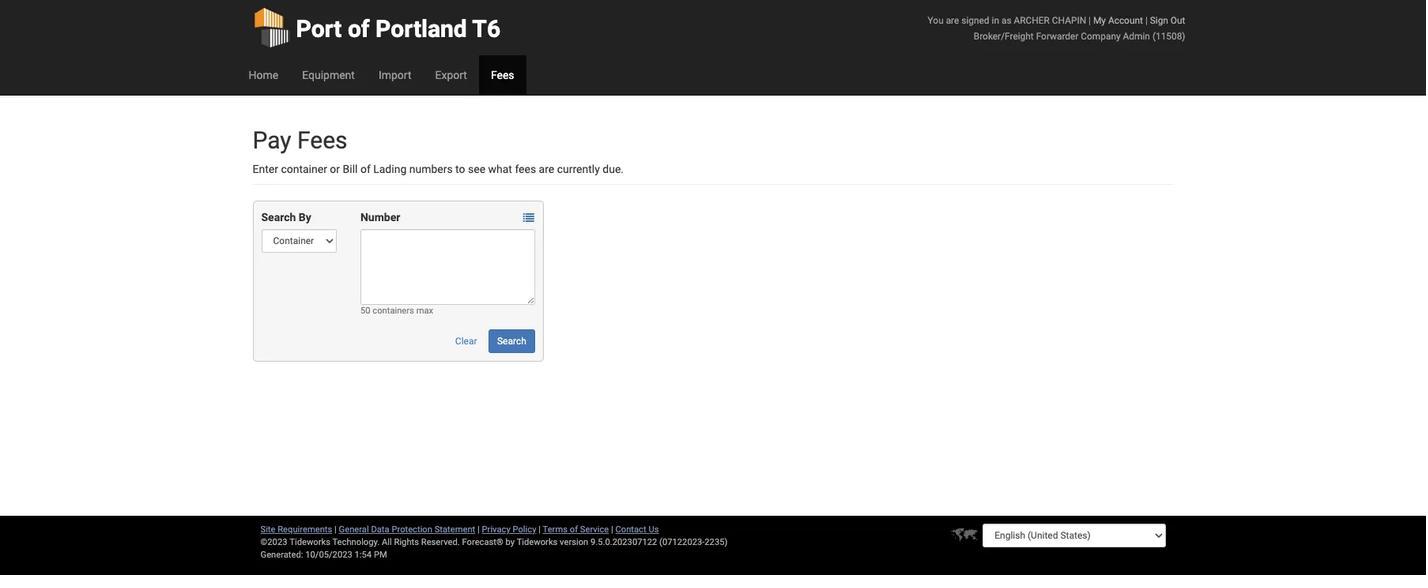 Task type: vqa. For each thing, say whether or not it's contained in the screenshot.
Preferences
no



Task type: locate. For each thing, give the bounding box(es) containing it.
are right fees
[[539, 163, 554, 176]]

search
[[261, 211, 296, 224], [497, 336, 526, 347]]

| up forecast®
[[478, 525, 480, 535]]

technology.
[[332, 538, 380, 548]]

lading
[[373, 163, 407, 176]]

are inside you are signed in as archer chapin | my account | sign out broker/freight forwarder company admin (11508)
[[946, 15, 959, 26]]

of up version
[[570, 525, 578, 535]]

or
[[330, 163, 340, 176]]

forwarder
[[1036, 31, 1079, 42]]

search left by
[[261, 211, 296, 224]]

search right clear
[[497, 336, 526, 347]]

container
[[281, 163, 327, 176]]

1 vertical spatial search
[[497, 336, 526, 347]]

of
[[348, 15, 370, 43], [360, 163, 371, 176], [570, 525, 578, 535]]

1 horizontal spatial search
[[497, 336, 526, 347]]

export
[[435, 69, 467, 81]]

0 horizontal spatial fees
[[297, 126, 347, 154]]

0 vertical spatial of
[[348, 15, 370, 43]]

1:54
[[355, 550, 372, 561]]

of inside site requirements | general data protection statement | privacy policy | terms of service | contact us ©2023 tideworks technology. all rights reserved. forecast® by tideworks version 9.5.0.202307122 (07122023-2235) generated: 10/05/2023 1:54 pm
[[570, 525, 578, 535]]

fees
[[491, 69, 514, 81], [297, 126, 347, 154]]

contact us link
[[615, 525, 659, 535]]

Number text field
[[360, 229, 535, 305]]

numbers
[[409, 163, 453, 176]]

1 horizontal spatial are
[[946, 15, 959, 26]]

sign
[[1150, 15, 1168, 26]]

what
[[488, 163, 512, 176]]

search inside "button"
[[497, 336, 526, 347]]

enter container or bill of lading numbers to see what fees are currently due.
[[253, 163, 624, 176]]

| up "9.5.0.202307122" at the bottom left of page
[[611, 525, 613, 535]]

(07122023-
[[659, 538, 705, 548]]

0 horizontal spatial are
[[539, 163, 554, 176]]

enter
[[253, 163, 278, 176]]

1 vertical spatial are
[[539, 163, 554, 176]]

tideworks
[[517, 538, 558, 548]]

t6
[[472, 15, 501, 43]]

| left general
[[334, 525, 337, 535]]

in
[[992, 15, 999, 26]]

fees down t6
[[491, 69, 514, 81]]

are right you
[[946, 15, 959, 26]]

forecast®
[[462, 538, 503, 548]]

data
[[371, 525, 389, 535]]

import button
[[367, 55, 423, 95]]

0 vertical spatial fees
[[491, 69, 514, 81]]

50
[[360, 306, 370, 316]]

signed
[[962, 15, 989, 26]]

rights
[[394, 538, 419, 548]]

requirements
[[278, 525, 332, 535]]

0 vertical spatial search
[[261, 211, 296, 224]]

version
[[560, 538, 588, 548]]

2 vertical spatial of
[[570, 525, 578, 535]]

clear
[[455, 336, 477, 347]]

50 containers max
[[360, 306, 433, 316]]

10/05/2023
[[305, 550, 352, 561]]

of right 'port'
[[348, 15, 370, 43]]

reserved.
[[421, 538, 460, 548]]

0 vertical spatial are
[[946, 15, 959, 26]]

you are signed in as archer chapin | my account | sign out broker/freight forwarder company admin (11508)
[[928, 15, 1185, 42]]

0 horizontal spatial search
[[261, 211, 296, 224]]

to
[[455, 163, 465, 176]]

of right bill
[[360, 163, 371, 176]]

are
[[946, 15, 959, 26], [539, 163, 554, 176]]

equipment button
[[290, 55, 367, 95]]

equipment
[[302, 69, 355, 81]]

protection
[[392, 525, 432, 535]]

©2023 tideworks
[[260, 538, 330, 548]]

1 vertical spatial of
[[360, 163, 371, 176]]

1 horizontal spatial fees
[[491, 69, 514, 81]]

1 vertical spatial fees
[[297, 126, 347, 154]]

fees up or
[[297, 126, 347, 154]]

by
[[506, 538, 515, 548]]

search for search by
[[261, 211, 296, 224]]

|
[[1089, 15, 1091, 26], [1145, 15, 1148, 26], [334, 525, 337, 535], [478, 525, 480, 535], [539, 525, 541, 535], [611, 525, 613, 535]]



Task type: describe. For each thing, give the bounding box(es) containing it.
2235)
[[705, 538, 728, 548]]

statement
[[435, 525, 475, 535]]

archer
[[1014, 15, 1050, 26]]

site requirements | general data protection statement | privacy policy | terms of service | contact us ©2023 tideworks technology. all rights reserved. forecast® by tideworks version 9.5.0.202307122 (07122023-2235) generated: 10/05/2023 1:54 pm
[[260, 525, 728, 561]]

number
[[360, 211, 400, 224]]

generated:
[[260, 550, 303, 561]]

my
[[1093, 15, 1106, 26]]

| up tideworks
[[539, 525, 541, 535]]

you
[[928, 15, 944, 26]]

pay fees
[[253, 126, 347, 154]]

port of portland t6
[[296, 15, 501, 43]]

privacy
[[482, 525, 510, 535]]

us
[[649, 525, 659, 535]]

contact
[[615, 525, 646, 535]]

general
[[339, 525, 369, 535]]

by
[[299, 211, 311, 224]]

bill
[[343, 163, 358, 176]]

fees
[[515, 163, 536, 176]]

| left my
[[1089, 15, 1091, 26]]

export button
[[423, 55, 479, 95]]

as
[[1002, 15, 1012, 26]]

general data protection statement link
[[339, 525, 475, 535]]

import
[[379, 69, 411, 81]]

max
[[416, 306, 433, 316]]

fees inside fees dropdown button
[[491, 69, 514, 81]]

admin
[[1123, 31, 1150, 42]]

| left sign
[[1145, 15, 1148, 26]]

port of portland t6 link
[[253, 0, 501, 55]]

search button
[[489, 330, 535, 353]]

portland
[[376, 15, 467, 43]]

(11508)
[[1153, 31, 1185, 42]]

terms of service link
[[543, 525, 609, 535]]

account
[[1108, 15, 1143, 26]]

search by
[[261, 211, 311, 224]]

broker/freight
[[974, 31, 1034, 42]]

due.
[[603, 163, 624, 176]]

site requirements link
[[260, 525, 332, 535]]

site
[[260, 525, 275, 535]]

search for search
[[497, 336, 526, 347]]

fees button
[[479, 55, 526, 95]]

chapin
[[1052, 15, 1086, 26]]

show list image
[[523, 213, 534, 224]]

my account link
[[1093, 15, 1143, 26]]

clear button
[[447, 330, 486, 353]]

port
[[296, 15, 342, 43]]

sign out link
[[1150, 15, 1185, 26]]

containers
[[373, 306, 414, 316]]

home
[[249, 69, 278, 81]]

currently
[[557, 163, 600, 176]]

company
[[1081, 31, 1121, 42]]

see
[[468, 163, 485, 176]]

9.5.0.202307122
[[591, 538, 657, 548]]

service
[[580, 525, 609, 535]]

privacy policy link
[[482, 525, 536, 535]]

pay
[[253, 126, 291, 154]]

policy
[[513, 525, 536, 535]]

pm
[[374, 550, 387, 561]]

out
[[1171, 15, 1185, 26]]

home button
[[237, 55, 290, 95]]

terms
[[543, 525, 568, 535]]

all
[[382, 538, 392, 548]]



